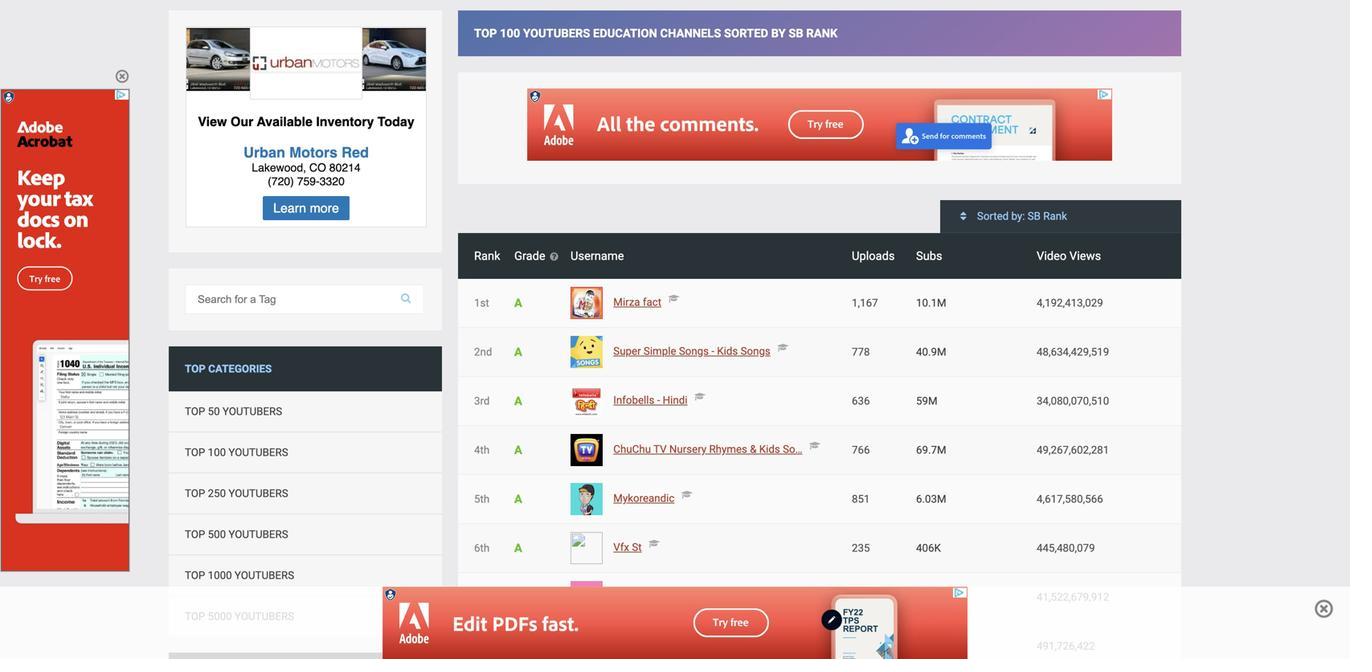 Task type: describe. For each thing, give the bounding box(es) containing it.
simple
[[644, 345, 677, 358]]

top 500 youtubers link
[[169, 514, 442, 555]]

2 horizontal spatial rank
[[1044, 210, 1068, 223]]

education
[[593, 27, 658, 40]]

4,192,413,029
[[1037, 297, 1104, 310]]

chuchu tv nursery rhymes & kids so…
[[614, 443, 803, 456]]

pinkfong
[[614, 590, 656, 603]]

views
[[1070, 249, 1102, 263]]

top 500 youtubers
[[185, 528, 288, 541]]

8th
[[474, 640, 490, 653]]

kids'
[[721, 590, 743, 603]]

top 5000 youtubers link
[[169, 596, 442, 637]]

vfx
[[614, 541, 630, 554]]

top 100 youtubers link
[[169, 432, 442, 473]]

top 1000 youtubers link
[[169, 555, 442, 596]]

songs for kids
[[741, 345, 771, 358]]

category: education image for mirza fact
[[665, 294, 680, 303]]

category: education image for vfx st
[[645, 540, 660, 549]]

7th
[[474, 591, 490, 604]]

top categories
[[185, 363, 272, 376]]

5000
[[208, 610, 232, 623]]

mirza fact
[[614, 296, 662, 309]]

rhymes
[[710, 443, 748, 456]]

636
[[852, 395, 870, 408]]

modernwhiz.com link
[[614, 639, 698, 652]]

categories
[[208, 363, 272, 376]]

youtubers for top 50 youtubers
[[223, 405, 282, 418]]

48,634,429,519
[[1037, 346, 1110, 359]]

491,726,422
[[1037, 640, 1096, 653]]

youtubers for top 100 youtubers
[[229, 446, 288, 459]]

445,480,079
[[1037, 542, 1096, 555]]

tv
[[654, 443, 667, 456]]

hindi
[[663, 394, 688, 407]]

username
[[571, 249, 624, 263]]

a for 8th
[[515, 640, 523, 653]]

st
[[632, 541, 642, 554]]

top for top 100 youtubers education channels sorted by sb rank
[[474, 27, 497, 40]]

mykoreandic
[[614, 492, 675, 505]]

subs
[[917, 249, 943, 263]]

category: education image for mykoreandic
[[678, 491, 693, 500]]

mirza
[[614, 296, 641, 309]]

0 vertical spatial kids
[[718, 345, 738, 358]]

chuchu tv nursery rhymes & kids so… link
[[614, 443, 803, 456]]

6.03m
[[917, 493, 947, 506]]

a for 1st
[[515, 296, 523, 310]]

top for top 100 youtubers
[[185, 446, 205, 459]]

infobells
[[614, 394, 655, 407]]

youtubers for top 250 youtubers
[[229, 487, 288, 500]]

channels
[[661, 27, 722, 40]]

category: education image for super simple songs - kids songs
[[774, 343, 789, 352]]

&
[[750, 443, 757, 456]]

video views
[[1037, 249, 1102, 263]]

778
[[852, 346, 870, 359]]

chuchu
[[614, 443, 651, 456]]

1 vertical spatial sb
[[1028, 210, 1041, 223]]

infobells - hindi link
[[614, 394, 688, 407]]

songs for kids'
[[746, 590, 776, 603]]

851
[[852, 493, 870, 506]]

a for 4th
[[515, 443, 523, 457]]

a for 2nd
[[515, 345, 523, 359]]

top 250 youtubers
[[185, 487, 288, 500]]

category: education image for modernwhiz.com
[[700, 638, 716, 647]]

pinkfong baby shark - kids' songs …
[[614, 590, 786, 603]]

youtubers for top 500 youtubers
[[229, 528, 288, 541]]

nursery
[[670, 443, 707, 456]]

so…
[[783, 443, 803, 456]]

5th
[[474, 493, 490, 506]]

235
[[852, 542, 870, 555]]

modernwhiz.com
[[614, 639, 698, 652]]

100 for top 100 youtubers
[[208, 446, 226, 459]]

youtubers for top 100 youtubers education channels sorted by sb rank
[[523, 27, 591, 40]]

category: education image for pinkfong baby shark - kids' songs …
[[788, 589, 804, 598]]

top 50 youtubers link
[[169, 392, 442, 432]]

1 vertical spatial -
[[658, 394, 661, 407]]



Task type: locate. For each thing, give the bounding box(es) containing it.
5 a from the top
[[515, 493, 523, 506]]

super
[[614, 345, 641, 358]]

250
[[208, 487, 226, 500]]

youtubers for top 5000 youtubers
[[235, 610, 294, 623]]

0 horizontal spatial sb
[[789, 27, 804, 40]]

40.9m
[[917, 346, 947, 359]]

a for 7th
[[515, 591, 523, 604]]

3,148
[[852, 591, 879, 604]]

sorted
[[725, 27, 769, 40]]

766
[[852, 444, 870, 457]]

youtubers up top 250 youtubers
[[229, 446, 288, 459]]

0 vertical spatial sb
[[789, 27, 804, 40]]

top
[[474, 27, 497, 40], [185, 363, 206, 376], [185, 405, 205, 418], [185, 446, 205, 459], [185, 487, 205, 500], [185, 528, 205, 541], [185, 569, 205, 582], [185, 610, 205, 623]]

a
[[515, 296, 523, 310], [515, 345, 523, 359], [515, 394, 523, 408], [515, 443, 523, 457], [515, 493, 523, 506], [515, 542, 523, 555], [515, 591, 523, 604], [515, 640, 523, 653]]

10.1m
[[917, 297, 947, 310]]

a right 1st
[[515, 296, 523, 310]]

top for top 500 youtubers
[[185, 528, 205, 541]]

top inside top 1000 youtubers link
[[185, 569, 205, 582]]

kids right 'simple'
[[718, 345, 738, 358]]

question circle image
[[550, 252, 559, 261]]

3 a from the top
[[515, 394, 523, 408]]

youtubers inside 'link'
[[223, 405, 282, 418]]

59m
[[917, 395, 938, 408]]

youtubers left education
[[523, 27, 591, 40]]

infobells - hindi
[[614, 394, 688, 407]]

top for top 50 youtubers
[[185, 405, 205, 418]]

kids right &
[[760, 443, 781, 456]]

0 horizontal spatial 100
[[208, 446, 226, 459]]

rank left grade
[[474, 249, 501, 263]]

top for top 250 youtubers
[[185, 487, 205, 500]]

category: education image right hindi
[[691, 392, 706, 401]]

youtubers
[[523, 27, 591, 40], [223, 405, 282, 418], [229, 446, 288, 459], [229, 487, 288, 500], [229, 528, 288, 541], [235, 569, 294, 582], [235, 610, 294, 623]]

6th
[[474, 542, 490, 555]]

337
[[852, 640, 870, 653]]

vfx st
[[614, 541, 642, 554]]

category: education image down pinkfong baby shark - kids' songs … link
[[700, 638, 716, 647]]

7 a from the top
[[515, 591, 523, 604]]

a for 5th
[[515, 493, 523, 506]]

4,617,580,566
[[1037, 493, 1104, 506]]

mykoreandic link
[[614, 492, 675, 505]]

top 250 youtubers link
[[169, 473, 442, 514]]

- right 'simple'
[[712, 345, 715, 358]]

by
[[772, 27, 786, 40]]

a right 3rd
[[515, 394, 523, 408]]

youtubers right 250
[[229, 487, 288, 500]]

rank right by
[[807, 27, 838, 40]]

1 horizontal spatial 100
[[500, 27, 521, 40]]

baby
[[659, 590, 682, 603]]

4 a from the top
[[515, 443, 523, 457]]

2nd
[[474, 346, 492, 359]]

1000
[[208, 569, 232, 582]]

50
[[208, 405, 220, 418]]

sb right by:
[[1028, 210, 1041, 223]]

0 vertical spatial -
[[712, 345, 715, 358]]

kids
[[718, 345, 738, 358], [760, 443, 781, 456]]

category: education image right st at bottom
[[645, 540, 660, 549]]

category: education image
[[691, 392, 706, 401], [806, 442, 821, 450], [678, 491, 693, 500], [645, 540, 660, 549], [788, 589, 804, 598], [700, 638, 716, 647]]

top for top 5000 youtubers
[[185, 610, 205, 623]]

youtubers right 500
[[229, 528, 288, 541]]

2 vertical spatial rank
[[474, 249, 501, 263]]

uploads
[[852, 249, 895, 263]]

- left "kids'"
[[715, 590, 718, 603]]

- left hindi
[[658, 394, 661, 407]]

category: education image right …
[[788, 589, 804, 598]]

category: education image left 778
[[774, 343, 789, 352]]

songs
[[679, 345, 709, 358], [741, 345, 771, 358], [746, 590, 776, 603]]

rank
[[807, 27, 838, 40], [1044, 210, 1068, 223], [474, 249, 501, 263]]

top inside top 250 youtubers link
[[185, 487, 205, 500]]

sort image
[[961, 211, 967, 222]]

shark
[[685, 590, 712, 603]]

a for 6th
[[515, 542, 523, 555]]

a for 3rd
[[515, 394, 523, 408]]

top for top categories
[[185, 363, 206, 376]]

1 horizontal spatial rank
[[807, 27, 838, 40]]

2 a from the top
[[515, 345, 523, 359]]

8 a from the top
[[515, 640, 523, 653]]

49,267,602,281
[[1037, 444, 1110, 457]]

top 100 youtubers education channels sorted by sb rank
[[474, 27, 838, 40]]

a right '7th'
[[515, 591, 523, 604]]

search image
[[401, 293, 411, 304]]

100
[[500, 27, 521, 40], [208, 446, 226, 459]]

406k
[[917, 542, 942, 555]]

2.45m
[[917, 640, 947, 653]]

100 for top 100 youtubers education channels sorted by sb rank
[[500, 27, 521, 40]]

0 horizontal spatial kids
[[718, 345, 738, 358]]

2 vertical spatial -
[[715, 590, 718, 603]]

1,167
[[852, 297, 879, 310]]

0 vertical spatial 100
[[500, 27, 521, 40]]

1 horizontal spatial category: education image
[[774, 343, 789, 352]]

video
[[1037, 249, 1067, 263]]

top inside top 50 youtubers 'link'
[[185, 405, 205, 418]]

41,522,679,912
[[1037, 591, 1110, 604]]

0 horizontal spatial category: education image
[[665, 294, 680, 303]]

Search for a Tag field
[[185, 285, 423, 314]]

1 vertical spatial rank
[[1044, 210, 1068, 223]]

category: education image right mykoreandic
[[678, 491, 693, 500]]

youtubers right 5000
[[235, 610, 294, 623]]

1 vertical spatial category: education image
[[774, 343, 789, 352]]

sb right by
[[789, 27, 804, 40]]

1 horizontal spatial kids
[[760, 443, 781, 456]]

top 100 youtubers
[[185, 446, 288, 459]]

…
[[779, 590, 786, 603]]

pinkfong baby shark - kids' songs … link
[[614, 590, 786, 603]]

top inside top 500 youtubers link
[[185, 528, 205, 541]]

sorted
[[978, 210, 1009, 223]]

youtubers right 1000
[[235, 569, 294, 582]]

top 50 youtubers
[[185, 405, 282, 418]]

a right 6th at the bottom of page
[[515, 542, 523, 555]]

category: education image for chuchu tv nursery rhymes & kids so…
[[806, 442, 821, 450]]

sb
[[789, 27, 804, 40], [1028, 210, 1041, 223]]

- for shark
[[715, 590, 718, 603]]

rank right by:
[[1044, 210, 1068, 223]]

top for top 1000 youtubers
[[185, 569, 205, 582]]

500
[[208, 528, 226, 541]]

a right 5th
[[515, 493, 523, 506]]

sorted by: sb rank
[[978, 210, 1068, 223]]

0 horizontal spatial rank
[[474, 249, 501, 263]]

category: education image right so…
[[806, 442, 821, 450]]

0 vertical spatial rank
[[807, 27, 838, 40]]

mirza fact link
[[614, 296, 662, 309]]

youtubers right 50 on the left bottom
[[223, 405, 282, 418]]

advertisement element
[[186, 27, 427, 228], [528, 88, 1113, 161], [1, 89, 129, 572], [383, 587, 968, 659]]

super simple songs - kids songs
[[614, 345, 771, 358]]

34,080,070,510
[[1037, 395, 1110, 408]]

3rd
[[474, 395, 490, 408]]

super simple songs - kids songs link
[[614, 345, 771, 358]]

category: education image for infobells - hindi
[[691, 392, 706, 401]]

1 vertical spatial kids
[[760, 443, 781, 456]]

category: education image
[[665, 294, 680, 303], [774, 343, 789, 352]]

top inside top 100 youtubers link
[[185, 446, 205, 459]]

69.7m
[[917, 444, 947, 457]]

fact
[[643, 296, 662, 309]]

- for songs
[[712, 345, 715, 358]]

grade
[[515, 249, 549, 263]]

vfx st link
[[614, 541, 642, 554]]

4th
[[474, 444, 490, 457]]

top 1000 youtubers
[[185, 569, 294, 582]]

by:
[[1012, 210, 1026, 223]]

a right '8th'
[[515, 640, 523, 653]]

0 vertical spatial category: education image
[[665, 294, 680, 303]]

top inside top 5000 youtubers link
[[185, 610, 205, 623]]

6 a from the top
[[515, 542, 523, 555]]

a right 2nd
[[515, 345, 523, 359]]

youtubers for top 1000 youtubers
[[235, 569, 294, 582]]

72.4m
[[917, 591, 947, 604]]

1 a from the top
[[515, 296, 523, 310]]

1st
[[474, 297, 489, 310]]

category: education image right fact
[[665, 294, 680, 303]]

1 vertical spatial 100
[[208, 446, 226, 459]]

top 5000 youtubers
[[185, 610, 294, 623]]

1 horizontal spatial sb
[[1028, 210, 1041, 223]]

a right 4th
[[515, 443, 523, 457]]



Task type: vqa. For each thing, say whether or not it's contained in the screenshot.


